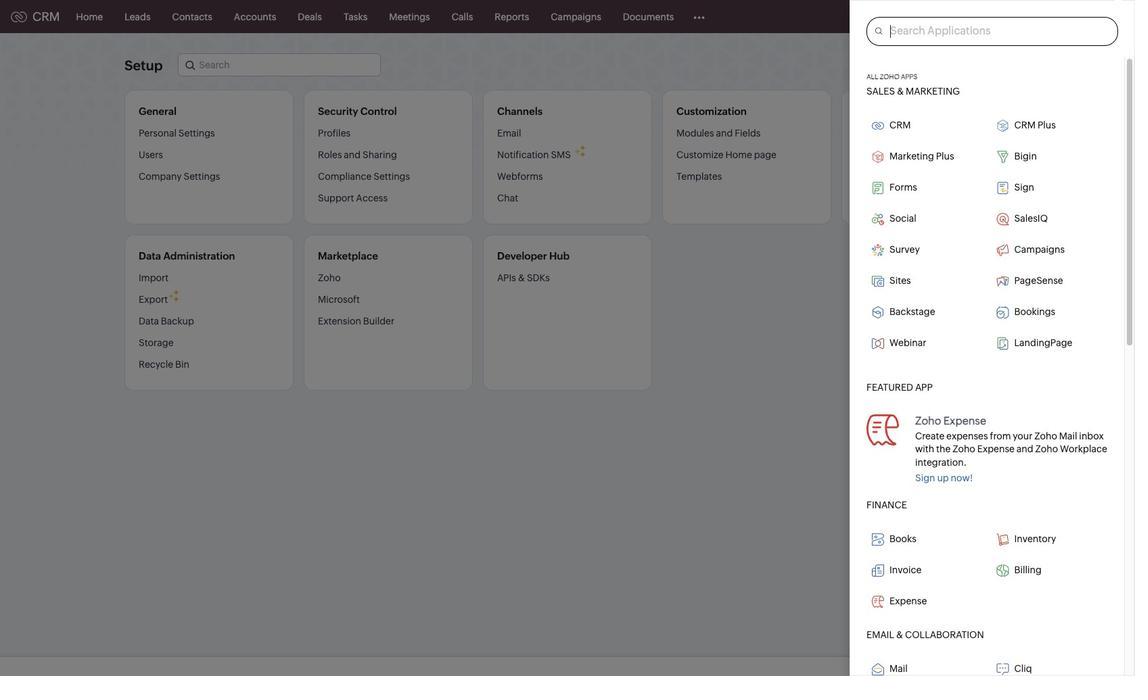 Task type: describe. For each thing, give the bounding box(es) containing it.
social link
[[867, 208, 983, 231]]

backstage link
[[867, 301, 983, 324]]

contacts
[[172, 11, 212, 22]]

invoice link
[[867, 559, 983, 582]]

featured
[[867, 382, 913, 393]]

backstage
[[890, 306, 935, 317]]

sites
[[890, 275, 911, 286]]

tasks link
[[333, 0, 378, 33]]

compliance settings link
[[318, 166, 410, 187]]

& for email & collaboration
[[896, 630, 903, 640]]

zoho expense create expenses from your zoho mail inbox with the zoho expense and zoho workplace integration. sign up now!
[[915, 415, 1107, 483]]

storage
[[139, 338, 174, 348]]

settings right personal
[[178, 128, 215, 139]]

notification sms link
[[497, 144, 571, 166]]

marketing inside all zoho apps sales & marketing
[[906, 86, 960, 97]]

backup
[[161, 316, 194, 327]]

1 horizontal spatial sign
[[1014, 182, 1034, 193]]

1 vertical spatial marketing
[[890, 151, 934, 162]]

users
[[139, 150, 163, 160]]

upgrade
[[862, 17, 901, 26]]

salesiq
[[1014, 213, 1048, 224]]

company settings
[[139, 171, 220, 182]]

landingpage
[[1014, 337, 1073, 348]]

administration
[[163, 250, 235, 262]]

all
[[867, 73, 878, 80]]

bookings link
[[991, 301, 1108, 324]]

survey link
[[867, 239, 983, 262]]

your
[[1013, 431, 1033, 442]]

fields
[[735, 128, 761, 139]]

data backup link
[[139, 311, 194, 332]]

email for email & collaboration
[[867, 630, 894, 640]]

modules and fields link
[[677, 127, 761, 144]]

expenses
[[947, 431, 988, 442]]

1 vertical spatial mail
[[890, 663, 908, 674]]

zoho right 'your'
[[1035, 431, 1057, 442]]

1 vertical spatial home
[[726, 150, 752, 160]]

reports link
[[484, 0, 540, 33]]

page
[[754, 150, 777, 160]]

channels
[[497, 106, 543, 117]]

sales
[[867, 86, 895, 97]]

developer hub
[[497, 250, 570, 262]]

zoho up 'create'
[[915, 415, 941, 427]]

now!
[[951, 473, 973, 483]]

accounts
[[234, 11, 276, 22]]

calls
[[452, 11, 473, 22]]

app
[[915, 382, 933, 393]]

deals
[[298, 11, 322, 22]]

home link
[[65, 0, 114, 33]]

extension
[[318, 316, 361, 327]]

integration.
[[915, 457, 967, 468]]

forms
[[890, 182, 917, 193]]

chat
[[497, 193, 518, 204]]

mail inside zoho expense create expenses from your zoho mail inbox with the zoho expense and zoho workplace integration. sign up now!
[[1059, 431, 1077, 442]]

inbox
[[1079, 431, 1104, 442]]

expense link
[[867, 590, 983, 613]]

forms link
[[867, 176, 983, 199]]

create
[[915, 431, 945, 442]]

bookings
[[1014, 306, 1056, 317]]

bin
[[175, 359, 189, 370]]

workflow rules link
[[856, 127, 924, 144]]

and inside zoho expense create expenses from your zoho mail inbox with the zoho expense and zoho workplace integration. sign up now!
[[1017, 444, 1034, 455]]

rules
[[900, 128, 924, 139]]

meetings
[[389, 11, 430, 22]]

notification
[[497, 150, 549, 160]]

support access link
[[318, 187, 388, 209]]

settings for security control
[[374, 171, 410, 182]]

email for email
[[497, 128, 521, 139]]

sites link
[[867, 270, 983, 293]]

recycle bin
[[139, 359, 189, 370]]

the
[[936, 444, 951, 455]]

actions
[[856, 150, 889, 160]]

company
[[139, 171, 182, 182]]

1 horizontal spatial crm link
[[867, 114, 983, 137]]

documents
[[623, 11, 674, 22]]

finance
[[867, 500, 907, 511]]

zoho link
[[318, 272, 341, 289]]

pagesense link
[[991, 270, 1108, 293]]

free upgrade
[[862, 6, 901, 26]]

roles and sharing
[[318, 150, 397, 160]]

crm plus
[[1014, 120, 1056, 130]]

sign up now! link
[[915, 473, 973, 483]]

actions link
[[856, 144, 889, 166]]

marketing plus link
[[867, 145, 983, 168]]

& for apis & sdks
[[518, 273, 525, 283]]

workflow
[[856, 128, 898, 139]]

social
[[890, 213, 917, 224]]

collaboration
[[905, 630, 984, 640]]

roles
[[318, 150, 342, 160]]

zoho expense image
[[867, 415, 899, 446]]

pagesense
[[1014, 275, 1063, 286]]

access
[[356, 193, 388, 204]]

cliq link
[[991, 658, 1108, 677]]

billing link
[[991, 559, 1108, 582]]

invoice
[[890, 565, 922, 575]]

sign inside zoho expense create expenses from your zoho mail inbox with the zoho expense and zoho workplace integration. sign up now!
[[915, 473, 935, 483]]



Task type: vqa. For each thing, say whether or not it's contained in the screenshot.
field
no



Task type: locate. For each thing, give the bounding box(es) containing it.
plus up bigin link
[[1038, 120, 1056, 130]]

customize home page link
[[677, 144, 777, 166]]

general
[[139, 106, 177, 117]]

compliance
[[318, 171, 372, 182]]

crm for crm link to the right
[[890, 120, 911, 130]]

zoho inside all zoho apps sales & marketing
[[880, 73, 900, 80]]

2 vertical spatial &
[[896, 630, 903, 640]]

cliq
[[1014, 663, 1032, 674]]

security control
[[318, 106, 397, 117]]

settings for general
[[184, 171, 220, 182]]

0 horizontal spatial sign
[[915, 473, 935, 483]]

0 horizontal spatial mail
[[890, 663, 908, 674]]

marketing
[[906, 86, 960, 97], [890, 151, 934, 162]]

0 vertical spatial campaigns link
[[540, 0, 612, 33]]

plus for crm plus
[[1038, 120, 1056, 130]]

email up mail link
[[867, 630, 894, 640]]

tasks
[[344, 11, 368, 22]]

data administration
[[139, 250, 235, 262]]

2 horizontal spatial and
[[1017, 444, 1034, 455]]

all zoho apps sales & marketing
[[867, 73, 960, 97]]

Search Applications text field
[[882, 18, 1118, 45]]

0 vertical spatial and
[[716, 128, 733, 139]]

& inside all zoho apps sales & marketing
[[897, 86, 904, 97]]

with
[[915, 444, 935, 455]]

from
[[990, 431, 1011, 442]]

settings down sharing
[[374, 171, 410, 182]]

profiles link
[[318, 127, 351, 144]]

company settings link
[[139, 166, 220, 187]]

& right apis
[[518, 273, 525, 283]]

and right roles
[[344, 150, 361, 160]]

expense down the invoice
[[890, 596, 927, 607]]

0 vertical spatial mail
[[1059, 431, 1077, 442]]

support
[[318, 193, 354, 204]]

1 vertical spatial expense
[[977, 444, 1015, 455]]

zoho up microsoft
[[318, 273, 341, 283]]

&
[[897, 86, 904, 97], [518, 273, 525, 283], [896, 630, 903, 640]]

2 horizontal spatial crm
[[1014, 120, 1036, 130]]

0 horizontal spatial campaigns
[[551, 11, 601, 22]]

campaigns
[[551, 11, 601, 22], [1014, 244, 1065, 255]]

1 vertical spatial &
[[518, 273, 525, 283]]

home left the leads
[[76, 11, 103, 22]]

hub
[[549, 250, 570, 262]]

reports
[[495, 11, 529, 22]]

expense up expenses
[[944, 415, 986, 427]]

0 horizontal spatial and
[[344, 150, 361, 160]]

campaigns right the reports link
[[551, 11, 601, 22]]

email
[[497, 128, 521, 139], [867, 630, 894, 640]]

0 horizontal spatial plus
[[936, 151, 954, 162]]

import
[[139, 273, 169, 283]]

plus inside the crm plus "link"
[[1038, 120, 1056, 130]]

0 vertical spatial crm link
[[11, 9, 60, 24]]

& down apps
[[897, 86, 904, 97]]

crm plus link
[[991, 114, 1108, 137]]

1 vertical spatial crm link
[[867, 114, 983, 137]]

crm for the top crm link
[[32, 9, 60, 24]]

plus
[[1038, 120, 1056, 130], [936, 151, 954, 162]]

crm link
[[11, 9, 60, 24], [867, 114, 983, 137]]

contacts link
[[161, 0, 223, 33]]

templates link
[[677, 166, 722, 187]]

extension builder
[[318, 316, 395, 327]]

0 vertical spatial &
[[897, 86, 904, 97]]

crm up bigin
[[1014, 120, 1036, 130]]

0 vertical spatial expense
[[944, 415, 986, 427]]

workplace
[[1060, 444, 1107, 455]]

modules
[[677, 128, 714, 139]]

campaigns link right reports at the top left of the page
[[540, 0, 612, 33]]

1 horizontal spatial plus
[[1038, 120, 1056, 130]]

documents link
[[612, 0, 685, 33]]

and down 'your'
[[1017, 444, 1034, 455]]

crm right 'logo'
[[32, 9, 60, 24]]

export link
[[139, 289, 168, 311]]

1 vertical spatial and
[[344, 150, 361, 160]]

1 horizontal spatial and
[[716, 128, 733, 139]]

and for modules
[[716, 128, 733, 139]]

survey
[[890, 244, 920, 255]]

sms
[[551, 150, 571, 160]]

support access
[[318, 193, 388, 204]]

data for data administration
[[139, 250, 161, 262]]

recycle
[[139, 359, 173, 370]]

and up customize home page
[[716, 128, 733, 139]]

crm link up marketing plus
[[867, 114, 983, 137]]

sign link
[[991, 176, 1108, 199]]

plus for marketing plus
[[936, 151, 954, 162]]

1 horizontal spatial crm
[[890, 120, 911, 130]]

sign down bigin
[[1014, 182, 1034, 193]]

0 vertical spatial marketing
[[906, 86, 960, 97]]

mail
[[1059, 431, 1077, 442], [890, 663, 908, 674]]

0 horizontal spatial home
[[76, 11, 103, 22]]

deals link
[[287, 0, 333, 33]]

email link
[[497, 127, 521, 144]]

plus up forms link
[[936, 151, 954, 162]]

logo image
[[11, 11, 27, 22]]

zoho left workplace
[[1035, 444, 1058, 455]]

featured app
[[867, 382, 933, 393]]

books
[[890, 534, 917, 544]]

meetings link
[[378, 0, 441, 33]]

modules and fields
[[677, 128, 761, 139]]

microsoft link
[[318, 289, 360, 311]]

0 vertical spatial sign
[[1014, 182, 1034, 193]]

setup
[[124, 57, 163, 73]]

data up import
[[139, 250, 161, 262]]

& up mail link
[[896, 630, 903, 640]]

marketing down rules
[[890, 151, 934, 162]]

2 vertical spatial and
[[1017, 444, 1034, 455]]

chat link
[[497, 187, 518, 209]]

customize
[[677, 150, 724, 160]]

templates
[[677, 171, 722, 182]]

developer
[[497, 250, 547, 262]]

email down channels
[[497, 128, 521, 139]]

0 horizontal spatial campaigns link
[[540, 0, 612, 33]]

0 vertical spatial email
[[497, 128, 521, 139]]

expense down the from
[[977, 444, 1015, 455]]

zoho
[[880, 73, 900, 80], [318, 273, 341, 283], [915, 415, 941, 427], [1035, 431, 1057, 442], [953, 444, 976, 455], [1035, 444, 1058, 455]]

webforms
[[497, 171, 543, 182]]

1 horizontal spatial campaigns
[[1014, 244, 1065, 255]]

0 vertical spatial plus
[[1038, 120, 1056, 130]]

settings right company
[[184, 171, 220, 182]]

1 vertical spatial campaigns
[[1014, 244, 1065, 255]]

zoho up sales
[[880, 73, 900, 80]]

billing
[[1014, 565, 1042, 575]]

home
[[76, 11, 103, 22], [726, 150, 752, 160]]

2 data from the top
[[139, 316, 159, 327]]

and for roles
[[344, 150, 361, 160]]

zoho down expenses
[[953, 444, 976, 455]]

1 vertical spatial campaigns link
[[991, 239, 1108, 262]]

marketplace
[[318, 250, 378, 262]]

0 horizontal spatial crm
[[32, 9, 60, 24]]

1 horizontal spatial email
[[867, 630, 894, 640]]

personal
[[139, 128, 177, 139]]

0 vertical spatial campaigns
[[551, 11, 601, 22]]

0 horizontal spatial email
[[497, 128, 521, 139]]

leads link
[[114, 0, 161, 33]]

2 vertical spatial expense
[[890, 596, 927, 607]]

crm inside "link"
[[1014, 120, 1036, 130]]

control
[[360, 106, 397, 117]]

expense inside 'link'
[[890, 596, 927, 607]]

0 vertical spatial home
[[76, 11, 103, 22]]

crm link left the home link on the top of the page
[[11, 9, 60, 24]]

users link
[[139, 144, 163, 166]]

and inside "link"
[[716, 128, 733, 139]]

1 horizontal spatial campaigns link
[[991, 239, 1108, 262]]

and
[[716, 128, 733, 139], [344, 150, 361, 160], [1017, 444, 1034, 455]]

1 horizontal spatial home
[[726, 150, 752, 160]]

1 horizontal spatial mail
[[1059, 431, 1077, 442]]

campaigns link up pagesense link
[[991, 239, 1108, 262]]

data down export link at the top left
[[139, 316, 159, 327]]

campaigns up pagesense
[[1014, 244, 1065, 255]]

mail down email & collaboration
[[890, 663, 908, 674]]

export
[[139, 294, 168, 305]]

0 horizontal spatial crm link
[[11, 9, 60, 24]]

sign left the up
[[915, 473, 935, 483]]

sdks
[[527, 273, 550, 283]]

import link
[[139, 272, 169, 289]]

apps
[[901, 73, 918, 80]]

crm up marketing plus
[[890, 120, 911, 130]]

notification sms
[[497, 150, 571, 160]]

personal settings
[[139, 128, 215, 139]]

sharing
[[363, 150, 397, 160]]

campaigns link for the reports link
[[540, 0, 612, 33]]

webforms link
[[497, 166, 543, 187]]

1 vertical spatial plus
[[936, 151, 954, 162]]

recycle bin link
[[139, 354, 189, 375]]

1 vertical spatial sign
[[915, 473, 935, 483]]

1 data from the top
[[139, 250, 161, 262]]

0 vertical spatial data
[[139, 250, 161, 262]]

home down fields
[[726, 150, 752, 160]]

marketing down apps
[[906, 86, 960, 97]]

data for data backup
[[139, 316, 159, 327]]

campaigns link for 'survey' link
[[991, 239, 1108, 262]]

1 vertical spatial data
[[139, 316, 159, 327]]

inventory link
[[991, 528, 1108, 551]]

mail up workplace
[[1059, 431, 1077, 442]]

1 vertical spatial email
[[867, 630, 894, 640]]

plus inside marketing plus link
[[936, 151, 954, 162]]

compliance settings
[[318, 171, 410, 182]]



